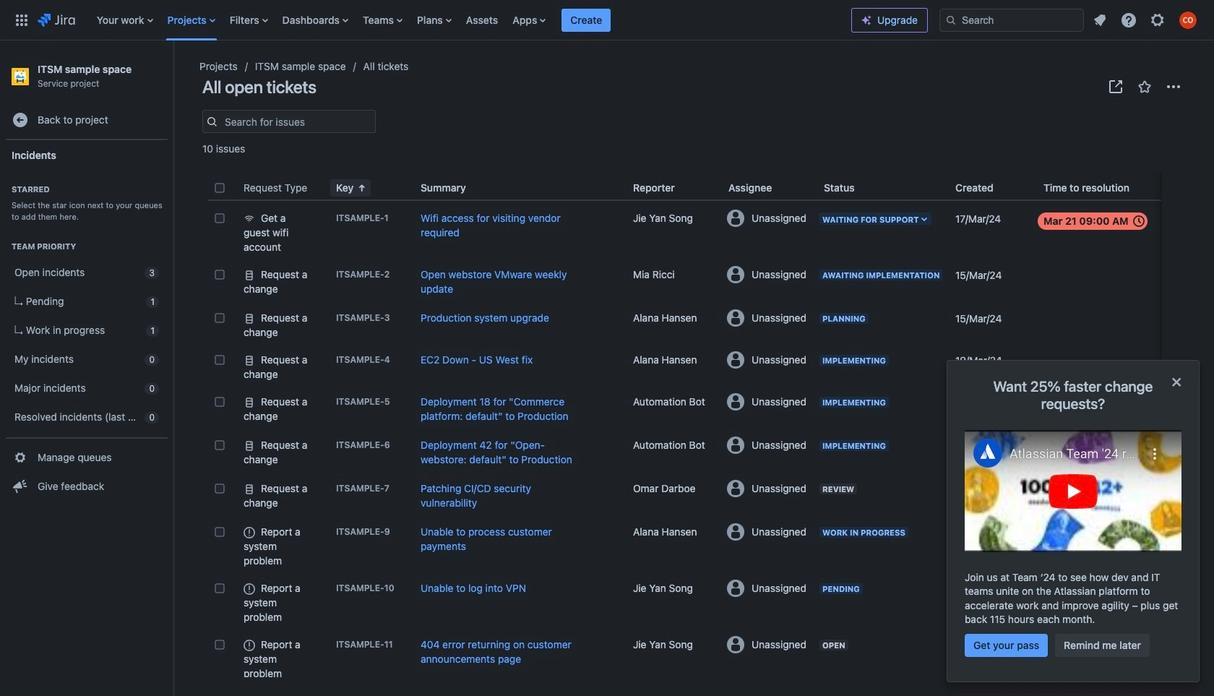 Task type: describe. For each thing, give the bounding box(es) containing it.
search image
[[946, 14, 957, 26]]

watch atlassian team '24 video dialog
[[947, 360, 1200, 683]]

0 horizontal spatial list
[[89, 0, 852, 40]]

Search for issues field
[[221, 111, 375, 132]]

Search field
[[940, 8, 1085, 31]]

heading for team priority group
[[6, 241, 168, 253]]

appswitcher icon image
[[13, 11, 30, 29]]

star image
[[1137, 78, 1154, 95]]

actions image
[[1166, 78, 1183, 95]]

settings image
[[1150, 11, 1167, 29]]

1 horizontal spatial list
[[1088, 7, 1206, 33]]



Task type: locate. For each thing, give the bounding box(es) containing it.
help image
[[1121, 11, 1138, 29]]

ascending icon image
[[354, 179, 371, 197]]

2 heading from the top
[[6, 241, 168, 253]]

banner
[[0, 0, 1215, 40]]

heading
[[6, 184, 168, 195], [6, 241, 168, 253]]

sidebar navigation image
[[158, 58, 189, 87]]

1 vertical spatial heading
[[6, 241, 168, 253]]

1 heading from the top
[[6, 184, 168, 195]]

heading for starred group
[[6, 184, 168, 195]]

group
[[6, 438, 168, 506]]

starred group
[[6, 169, 168, 227]]

list item
[[562, 0, 611, 40]]

your profile and settings image
[[1180, 11, 1198, 29]]

list
[[89, 0, 852, 40], [1088, 7, 1206, 33]]

primary element
[[9, 0, 852, 40]]

None search field
[[940, 8, 1085, 31]]

team priority group
[[6, 227, 168, 438]]

jira image
[[38, 11, 75, 29], [38, 11, 75, 29]]

0 vertical spatial heading
[[6, 184, 168, 195]]

notifications image
[[1092, 11, 1109, 29]]



Task type: vqa. For each thing, say whether or not it's contained in the screenshot.
Operations group
no



